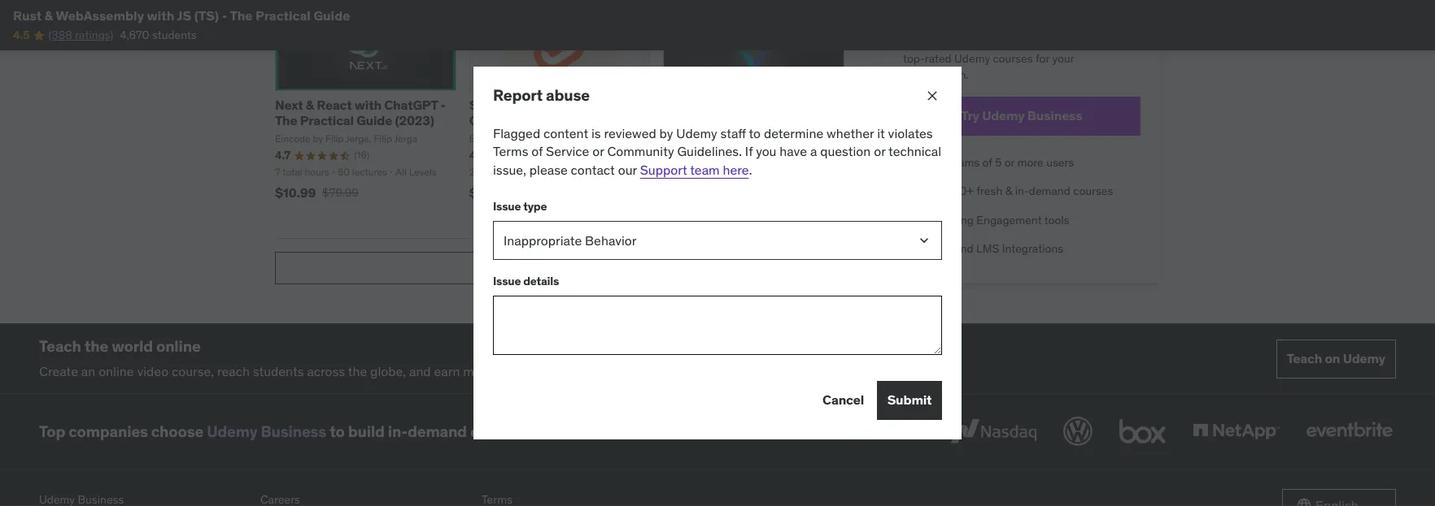 Task type: describe. For each thing, give the bounding box(es) containing it.
solidity & ethereum with react/next - complete guide (2023) link
[[663, 97, 842, 144]]

0 horizontal spatial demand
[[408, 422, 467, 442]]

teach the world online create an online video course, reach students across the globe, and earn money
[[39, 337, 502, 380]]

25,000+ fresh & in-demand courses
[[929, 184, 1113, 199]]

support team here link
[[640, 162, 749, 178]]

top
[[39, 422, 65, 442]]

our
[[618, 162, 637, 178]]

engagement
[[976, 213, 1042, 228]]

7 total hours
[[275, 166, 329, 178]]

0 horizontal spatial 25,000+
[[929, 184, 974, 199]]

5
[[995, 155, 1002, 170]]

build
[[348, 422, 385, 442]]

1 horizontal spatial demand
[[1029, 184, 1071, 199]]

all levels for next & react with chatgpt - the practical guide (2023)
[[396, 166, 437, 178]]

44
[[663, 166, 675, 178]]

0 horizontal spatial or
[[592, 143, 604, 160]]

- inside next & react with chatgpt - the practical guide (2023) eincode by filip jerga, filip jerga
[[441, 97, 446, 113]]

sso
[[929, 242, 952, 257]]

you
[[756, 143, 777, 160]]

report abuse button
[[275, 252, 844, 285]]

(ts)
[[194, 7, 219, 24]]

netapp image
[[1189, 414, 1283, 450]]

3 lectures from the left
[[752, 166, 787, 178]]

total for the
[[283, 166, 302, 178]]

issue type
[[493, 199, 547, 214]]

35 reviews element
[[549, 149, 566, 163]]

report abuse inside 'dialog'
[[493, 86, 590, 105]]

close modal image
[[924, 88, 940, 104]]

reach
[[217, 363, 250, 380]]

issue,
[[493, 162, 526, 178]]

sso and lms integrations
[[929, 242, 1063, 257]]

content
[[543, 125, 588, 141]]

4.7
[[275, 148, 291, 163]]

complete inside svelte and firebase - the complete guide (2023) eincode by filip jerga, filip jerga
[[469, 113, 528, 129]]

- right (ts)
[[222, 7, 227, 24]]

staff
[[720, 125, 746, 141]]

1 horizontal spatial the
[[348, 363, 367, 380]]

1 horizontal spatial courses
[[1073, 184, 1113, 199]]

329
[[732, 166, 749, 178]]

here
[[723, 162, 749, 178]]

issue details
[[493, 274, 559, 289]]

webassembly
[[56, 7, 144, 24]]

0 vertical spatial practical
[[255, 7, 311, 24]]

1 horizontal spatial online
[[156, 337, 201, 356]]

cancel button
[[823, 381, 864, 421]]

658 reviews element
[[743, 149, 766, 163]]

a
[[810, 143, 817, 160]]

jerga inside svelte and firebase - the complete guide (2023) eincode by filip jerga, filip jerga
[[588, 132, 612, 144]]

js
[[177, 7, 191, 24]]

this
[[970, 36, 988, 50]]

complete inside solidity & ethereum with react/next - complete guide (2023)
[[744, 113, 804, 129]]

support team here .
[[640, 162, 752, 178]]

eincode by filip jerga, filip jerga
[[663, 132, 806, 144]]

try udemy business
[[961, 107, 1082, 124]]

total for guide
[[491, 166, 510, 178]]

across
[[307, 363, 345, 380]]

your
[[1052, 52, 1074, 66]]

course,
[[172, 363, 214, 380]]

25,000+ inside subscribe to this course and 25,000+ top‑rated udemy courses for your organization.
[[1050, 36, 1095, 50]]

udemy business link
[[207, 422, 326, 442]]

and right sso
[[955, 242, 974, 257]]

if
[[745, 143, 753, 160]]

users
[[1046, 155, 1074, 170]]

hours for guide
[[513, 166, 537, 178]]

more
[[1017, 155, 1044, 170]]

the inside svelte and firebase - the complete guide (2023) eincode by filip jerga, filip jerga
[[598, 97, 620, 113]]

(16)
[[354, 149, 370, 161]]

by inside next & react with chatgpt - the practical guide (2023) eincode by filip jerga, filip jerga
[[313, 132, 323, 144]]

react
[[317, 97, 352, 113]]

4,670 students
[[120, 28, 197, 43]]

& for ethereum
[[713, 97, 721, 113]]

$10.99 $79.99
[[275, 185, 359, 201]]

create
[[39, 363, 78, 380]]

companies
[[69, 422, 148, 442]]

svelte and firebase - the complete guide (2023) link
[[469, 97, 620, 129]]

abuse inside button
[[563, 261, 595, 275]]

next & react with chatgpt - the practical guide (2023) eincode by filip jerga, filip jerga
[[275, 97, 446, 144]]

3 total from the left
[[677, 166, 697, 178]]

service
[[546, 143, 589, 160]]

guide inside next & react with chatgpt - the practical guide (2023) eincode by filip jerga, filip jerga
[[356, 113, 392, 129]]

small image
[[1296, 498, 1312, 507]]

for
[[1036, 52, 1050, 66]]

globe,
[[370, 363, 406, 380]]

skills.
[[519, 422, 561, 442]]

329 lectures
[[732, 166, 787, 178]]

& for react
[[306, 97, 314, 113]]

2 horizontal spatial or
[[1004, 155, 1015, 170]]

to inside subscribe to this course and 25,000+ top‑rated udemy courses for your organization.
[[957, 36, 967, 50]]

teams
[[948, 155, 980, 170]]

firebase
[[535, 97, 587, 113]]

Issue details text field
[[493, 296, 942, 355]]

report abuse dialog
[[473, 67, 962, 440]]

2 vertical spatial to
[[330, 422, 345, 442]]

to inside flagged content is reviewed by udemy staff to determine whether it violates terms of service or community guidelines. if you have a question or technical issue, please contact our
[[749, 125, 761, 141]]

courses inside subscribe to this course and 25,000+ top‑rated udemy courses for your organization.
[[993, 52, 1033, 66]]

ethereum
[[724, 97, 783, 113]]

nasdaq image
[[947, 414, 1041, 450]]

1 horizontal spatial business
[[1027, 107, 1082, 124]]

- inside svelte and firebase - the complete guide (2023) eincode by filip jerga, filip jerga
[[590, 97, 595, 113]]

by inside svelte and firebase - the complete guide (2023) eincode by filip jerga, filip jerga
[[507, 132, 517, 144]]

team
[[690, 162, 720, 178]]

and inside teach the world online create an online video course, reach students across the globe, and earn money
[[409, 363, 431, 380]]

5 filip from the left
[[714, 132, 732, 144]]

levels for next & react with chatgpt - the practical guide (2023)
[[409, 166, 437, 178]]

the inside next & react with chatgpt - the practical guide (2023) eincode by filip jerga, filip jerga
[[275, 113, 297, 129]]

tools
[[1044, 213, 1069, 228]]

report inside button
[[524, 261, 561, 275]]

(2023) inside next & react with chatgpt - the practical guide (2023) eincode by filip jerga, filip jerga
[[395, 113, 434, 129]]

of inside flagged content is reviewed by udemy staff to determine whether it violates terms of service or community guidelines. if you have a question or technical issue, please contact our
[[531, 143, 543, 160]]

0 horizontal spatial in-
[[388, 422, 408, 442]]

type
[[523, 199, 547, 214]]

all for next & react with chatgpt - the practical guide (2023)
[[396, 166, 407, 178]]

jerga inside next & react with chatgpt - the practical guide (2023) eincode by filip jerga, filip jerga
[[394, 132, 417, 144]]

rust & webassembly with js (ts) - the practical guide
[[13, 7, 350, 24]]

issue for issue type
[[493, 199, 521, 214]]

video
[[137, 363, 168, 380]]

1 filip from the left
[[325, 132, 344, 144]]

2 filip from the left
[[374, 132, 392, 144]]

(388 ratings)
[[48, 28, 113, 43]]

technical
[[888, 143, 941, 160]]

3 hours from the left
[[699, 166, 724, 178]]

svelte
[[469, 97, 507, 113]]

violates
[[888, 125, 933, 141]]

details
[[523, 274, 559, 289]]

integrations
[[1002, 242, 1063, 257]]

teach on udemy
[[1287, 351, 1385, 367]]

for teams of 5 or more users
[[929, 155, 1074, 170]]

lectures for (2023)
[[565, 166, 601, 178]]

students inside teach the world online create an online video course, reach students across the globe, and earn money
[[253, 363, 304, 380]]

volkswagen image
[[1060, 414, 1096, 450]]

for
[[929, 155, 946, 170]]

hours for the
[[305, 166, 329, 178]]



Task type: vqa. For each thing, say whether or not it's contained in the screenshot.
'Blockchain'
no



Task type: locate. For each thing, give the bounding box(es) containing it.
6 filip from the left
[[762, 132, 780, 144]]

learning engagement tools
[[929, 213, 1069, 228]]

filip down svelte and firebase - the complete guide (2023) link
[[520, 132, 538, 144]]

box image
[[1115, 414, 1170, 450]]

filip down react
[[325, 132, 344, 144]]

1 complete from the left
[[469, 113, 528, 129]]

3 eincode from the left
[[663, 132, 699, 144]]

all levels right 60 lectures
[[396, 166, 437, 178]]

and inside svelte and firebase - the complete guide (2023) eincode by filip jerga, filip jerga
[[510, 97, 533, 113]]

with for webassembly
[[147, 7, 174, 24]]

money
[[463, 363, 502, 380]]

0 horizontal spatial with
[[147, 7, 174, 24]]

all levels for svelte and firebase - the complete guide (2023)
[[609, 166, 650, 178]]

report up flagged
[[493, 86, 543, 105]]

- up is
[[590, 97, 595, 113]]

filip left is
[[568, 132, 586, 144]]

career
[[470, 422, 516, 442]]

abuse up content at the top left
[[546, 86, 590, 105]]

top‑rated
[[903, 52, 952, 66]]

all levels down community
[[609, 166, 650, 178]]

1 vertical spatial 25,000+
[[929, 184, 974, 199]]

(35)
[[549, 149, 566, 161]]

$10.99 down 25.5
[[469, 185, 510, 201]]

abuse
[[546, 86, 590, 105], [563, 261, 595, 275]]

abuse right details
[[563, 261, 595, 275]]

try
[[961, 107, 979, 124]]

0 horizontal spatial the
[[84, 337, 108, 356]]

4.5
[[13, 28, 29, 43]]

$79.99
[[322, 185, 359, 200]]

the up is
[[598, 97, 620, 113]]

0 horizontal spatial the
[[230, 7, 253, 24]]

(2023) inside solidity & ethereum with react/next - complete guide (2023)
[[663, 128, 703, 144]]

1 horizontal spatial eincode
[[469, 132, 505, 144]]

0 horizontal spatial online
[[99, 363, 134, 380]]

25,000+ up learning
[[929, 184, 974, 199]]

lectures
[[352, 166, 387, 178], [565, 166, 601, 178], [752, 166, 787, 178]]

flagged content is reviewed by udemy staff to determine whether it violates terms of service or community guidelines. if you have a question or technical issue, please contact our
[[493, 125, 941, 178]]

3 jerga, from the left
[[734, 132, 760, 144]]

xsmall image left learning
[[903, 213, 916, 229]]

2 all from the left
[[609, 166, 620, 178]]

eventbrite image
[[1303, 414, 1396, 450]]

& right rust
[[45, 7, 53, 24]]

$10.99 for $10.99 $79.99
[[275, 185, 316, 201]]

choose
[[151, 422, 203, 442]]

2 eincode from the left
[[469, 132, 505, 144]]

0 horizontal spatial jerga,
[[346, 132, 371, 144]]

filip down next & react with chatgpt - the practical guide (2023) link
[[374, 132, 392, 144]]

by down react/next
[[701, 132, 711, 144]]

report inside 'dialog'
[[493, 86, 543, 105]]

issue
[[493, 199, 521, 214], [493, 274, 521, 289]]

to left build
[[330, 422, 345, 442]]

1 horizontal spatial jerga
[[588, 132, 612, 144]]

1 horizontal spatial $10.99
[[469, 185, 510, 201]]

2 $10.99 from the left
[[469, 185, 510, 201]]

0 vertical spatial in-
[[1015, 184, 1029, 199]]

& inside next & react with chatgpt - the practical guide (2023) eincode by filip jerga, filip jerga
[[306, 97, 314, 113]]

2 horizontal spatial total
[[677, 166, 697, 178]]

1 horizontal spatial in-
[[1015, 184, 1029, 199]]

xsmall image for for
[[903, 155, 916, 171]]

1 vertical spatial abuse
[[563, 261, 595, 275]]

1 vertical spatial issue
[[493, 274, 521, 289]]

3 jerga from the left
[[782, 132, 806, 144]]

guidelines.
[[677, 143, 742, 160]]

business down across
[[261, 422, 326, 442]]

0 vertical spatial report abuse
[[493, 86, 590, 105]]

1 horizontal spatial hours
[[513, 166, 537, 178]]

2 total from the left
[[491, 166, 510, 178]]

courses
[[993, 52, 1033, 66], [1073, 184, 1113, 199]]

react/next
[[663, 113, 734, 129]]

udemy right "on"
[[1343, 351, 1385, 367]]

with for react
[[355, 97, 381, 113]]

eincode
[[275, 132, 310, 144], [469, 132, 505, 144], [663, 132, 699, 144]]

eincode inside next & react with chatgpt - the practical guide (2023) eincode by filip jerga, filip jerga
[[275, 132, 310, 144]]

online right an
[[99, 363, 134, 380]]

1 horizontal spatial or
[[874, 143, 886, 160]]

issue left details
[[493, 274, 521, 289]]

by down react
[[313, 132, 323, 144]]

udemy right try
[[982, 107, 1025, 124]]

whether
[[827, 125, 874, 141]]

world
[[112, 337, 153, 356]]

xsmall image
[[903, 155, 916, 171], [903, 213, 916, 229]]

udemy up guidelines.
[[676, 125, 717, 141]]

0 vertical spatial students
[[152, 28, 197, 43]]

2 jerga from the left
[[588, 132, 612, 144]]

to left "this"
[[957, 36, 967, 50]]

0 horizontal spatial all
[[396, 166, 407, 178]]

1 vertical spatial the
[[348, 363, 367, 380]]

2 horizontal spatial the
[[598, 97, 620, 113]]

issue for issue details
[[493, 274, 521, 289]]

with inside solidity & ethereum with react/next - complete guide (2023)
[[786, 97, 813, 113]]

teach left "on"
[[1287, 351, 1322, 367]]

xsmall image for learning
[[903, 213, 916, 229]]

demand left career
[[408, 422, 467, 442]]

all right 60 lectures
[[396, 166, 407, 178]]

subscribe to this course and 25,000+ top‑rated udemy courses for your organization.
[[903, 36, 1095, 82]]

online up course,
[[156, 337, 201, 356]]

1 vertical spatial practical
[[300, 113, 354, 129]]

the left "globe,"
[[348, 363, 367, 380]]

total right 25.5
[[491, 166, 510, 178]]

organization.
[[903, 68, 969, 82]]

or
[[592, 143, 604, 160], [874, 143, 886, 160], [1004, 155, 1015, 170]]

all down community
[[609, 166, 620, 178]]

filip
[[325, 132, 344, 144], [374, 132, 392, 144], [520, 132, 538, 144], [568, 132, 586, 144], [714, 132, 732, 144], [762, 132, 780, 144]]

lectures down the service
[[565, 166, 601, 178]]

teach inside 'teach on udemy' link
[[1287, 351, 1322, 367]]

2 horizontal spatial with
[[786, 97, 813, 113]]

or down is
[[592, 143, 604, 160]]

total right the 44
[[677, 166, 697, 178]]

2 lectures from the left
[[565, 166, 601, 178]]

and up flagged
[[510, 97, 533, 113]]

1 jerga from the left
[[394, 132, 417, 144]]

2 horizontal spatial hours
[[699, 166, 724, 178]]

the
[[230, 7, 253, 24], [598, 97, 620, 113], [275, 113, 297, 129]]

1 levels from the left
[[409, 166, 437, 178]]

or down it
[[874, 143, 886, 160]]

students
[[152, 28, 197, 43], [253, 363, 304, 380]]

or right 5
[[1004, 155, 1015, 170]]

terms
[[493, 143, 528, 160]]

1 horizontal spatial to
[[749, 125, 761, 141]]

and inside subscribe to this course and 25,000+ top‑rated udemy courses for your organization.
[[1028, 36, 1047, 50]]

- inside solidity & ethereum with react/next - complete guide (2023)
[[736, 113, 742, 129]]

1 horizontal spatial total
[[491, 166, 510, 178]]

$10.99 for $10.99
[[469, 185, 510, 201]]

- up the eincode by filip jerga, filip jerga
[[736, 113, 742, 129]]

all for svelte and firebase - the complete guide (2023)
[[609, 166, 620, 178]]

to up if
[[749, 125, 761, 141]]

report down type
[[524, 261, 561, 275]]

(388
[[48, 28, 72, 43]]

1 horizontal spatial (2023)
[[569, 113, 609, 129]]

subscribe
[[903, 36, 954, 50]]

levels for svelte and firebase - the complete guide (2023)
[[622, 166, 650, 178]]

44 total hours
[[663, 166, 724, 178]]

teach up create
[[39, 337, 81, 356]]

hours down guidelines.
[[699, 166, 724, 178]]

report abuse up content at the top left
[[493, 86, 590, 105]]

of left (35)
[[531, 143, 543, 160]]

total right the 7
[[283, 166, 302, 178]]

jerga up the "contact"
[[588, 132, 612, 144]]

1 vertical spatial report abuse
[[524, 261, 595, 275]]

1 horizontal spatial students
[[253, 363, 304, 380]]

complete up you
[[744, 113, 804, 129]]

2 horizontal spatial lectures
[[752, 166, 787, 178]]

& right fresh
[[1005, 184, 1012, 199]]

1 horizontal spatial teach
[[1287, 351, 1322, 367]]

community
[[607, 143, 674, 160]]

filip left if
[[714, 132, 732, 144]]

0 vertical spatial to
[[957, 36, 967, 50]]

0 horizontal spatial courses
[[993, 52, 1033, 66]]

lectures down you
[[752, 166, 787, 178]]

it
[[877, 125, 885, 141]]

chatgpt
[[384, 97, 438, 113]]

students down rust & webassembly with js (ts) - the practical guide
[[152, 28, 197, 43]]

1 xsmall image from the top
[[903, 155, 916, 171]]

guide inside svelte and firebase - the complete guide (2023) eincode by filip jerga, filip jerga
[[531, 113, 567, 129]]

flagged
[[493, 125, 540, 141]]

jerga, inside next & react with chatgpt - the practical guide (2023) eincode by filip jerga, filip jerga
[[346, 132, 371, 144]]

2 issue from the top
[[493, 274, 521, 289]]

4.6
[[469, 148, 486, 163]]

60 lectures
[[338, 166, 387, 178]]

0 horizontal spatial all levels
[[396, 166, 437, 178]]

by inside flagged content is reviewed by udemy staff to determine whether it violates terms of service or community guidelines. if you have a question or technical issue, please contact our
[[659, 125, 673, 141]]

1 eincode from the left
[[275, 132, 310, 144]]

complete up terms
[[469, 113, 528, 129]]

courses down course on the top right of the page
[[993, 52, 1033, 66]]

hours up '$10.99 $79.99' in the left top of the page
[[305, 166, 329, 178]]

ratings)
[[75, 28, 113, 43]]

60
[[338, 166, 350, 178]]

0 vertical spatial report
[[493, 86, 543, 105]]

1 jerga, from the left
[[346, 132, 371, 144]]

1 hours from the left
[[305, 166, 329, 178]]

1 horizontal spatial levels
[[622, 166, 650, 178]]

the right (ts)
[[230, 7, 253, 24]]

and up "for" on the top right of page
[[1028, 36, 1047, 50]]

is
[[591, 125, 601, 141]]

1 vertical spatial business
[[261, 422, 326, 442]]

abuse inside 'dialog'
[[546, 86, 590, 105]]

1 total from the left
[[283, 166, 302, 178]]

4,670
[[120, 28, 149, 43]]

cancel
[[823, 392, 864, 409]]

students right reach
[[253, 363, 304, 380]]

0 horizontal spatial levels
[[409, 166, 437, 178]]

0 horizontal spatial jerga
[[394, 132, 417, 144]]

the up an
[[84, 337, 108, 356]]

1 horizontal spatial complete
[[744, 113, 804, 129]]

0 vertical spatial courses
[[993, 52, 1033, 66]]

2 jerga, from the left
[[540, 132, 566, 144]]

by up 4.3
[[659, 125, 673, 141]]

1 horizontal spatial 25,000+
[[1050, 36, 1095, 50]]

eincode up 4.6
[[469, 132, 505, 144]]

jerga left a
[[782, 132, 806, 144]]

eincode up 4.3
[[663, 132, 699, 144]]

0 horizontal spatial business
[[261, 422, 326, 442]]

an
[[81, 363, 95, 380]]

levels left 25.5
[[409, 166, 437, 178]]

1 vertical spatial in-
[[388, 422, 408, 442]]

filip up (658)
[[762, 132, 780, 144]]

(2023)
[[395, 113, 434, 129], [569, 113, 609, 129], [663, 128, 703, 144]]

-
[[222, 7, 227, 24], [441, 97, 446, 113], [590, 97, 595, 113], [736, 113, 742, 129]]

0 horizontal spatial to
[[330, 422, 345, 442]]

the up 4.7 in the left of the page
[[275, 113, 297, 129]]

in-
[[1015, 184, 1029, 199], [388, 422, 408, 442]]

udemy down "this"
[[954, 52, 990, 66]]

reviewed
[[604, 125, 656, 141]]

0 horizontal spatial $10.99
[[275, 185, 316, 201]]

0 vertical spatial demand
[[1029, 184, 1071, 199]]

1 horizontal spatial with
[[355, 97, 381, 113]]

1 vertical spatial students
[[253, 363, 304, 380]]

25.5 total hours
[[469, 166, 537, 178]]

2 xsmall image from the top
[[903, 213, 916, 229]]

282
[[546, 166, 563, 178]]

1 issue from the top
[[493, 199, 521, 214]]

teach for the
[[39, 337, 81, 356]]

0 horizontal spatial lectures
[[352, 166, 387, 178]]

with right react
[[355, 97, 381, 113]]

2 horizontal spatial jerga,
[[734, 132, 760, 144]]

- right chatgpt
[[441, 97, 446, 113]]

lectures for practical
[[352, 166, 387, 178]]

0 horizontal spatial (2023)
[[395, 113, 434, 129]]

1 horizontal spatial all
[[609, 166, 620, 178]]

0 horizontal spatial eincode
[[275, 132, 310, 144]]

(658)
[[743, 149, 766, 161]]

0 horizontal spatial students
[[152, 28, 197, 43]]

2 horizontal spatial jerga
[[782, 132, 806, 144]]

1 vertical spatial to
[[749, 125, 761, 141]]

$10.99
[[275, 185, 316, 201], [469, 185, 510, 201]]

0 horizontal spatial complete
[[469, 113, 528, 129]]

0 vertical spatial 25,000+
[[1050, 36, 1095, 50]]

with up 4,670 students
[[147, 7, 174, 24]]

and left the earn
[[409, 363, 431, 380]]

question
[[820, 143, 871, 160]]

next
[[275, 97, 303, 113]]

3 filip from the left
[[520, 132, 538, 144]]

course
[[991, 36, 1026, 50]]

lectures down 16 reviews element
[[352, 166, 387, 178]]

udemy right the choose
[[207, 422, 257, 442]]

0 vertical spatial abuse
[[546, 86, 590, 105]]

2 hours from the left
[[513, 166, 537, 178]]

$10.99 down 7 total hours
[[275, 185, 316, 201]]

solidity & ethereum with react/next - complete guide (2023)
[[663, 97, 842, 144]]

total
[[283, 166, 302, 178], [491, 166, 510, 178], [677, 166, 697, 178]]

0 horizontal spatial of
[[531, 143, 543, 160]]

1 vertical spatial report
[[524, 261, 561, 275]]

& inside solidity & ethereum with react/next - complete guide (2023)
[[713, 97, 721, 113]]

hours down terms
[[513, 166, 537, 178]]

.
[[749, 162, 752, 178]]

0 vertical spatial business
[[1027, 107, 1082, 124]]

with up determine
[[786, 97, 813, 113]]

1 all from the left
[[396, 166, 407, 178]]

& right next
[[306, 97, 314, 113]]

282 lectures
[[546, 166, 601, 178]]

contact
[[571, 162, 615, 178]]

have
[[780, 143, 807, 160]]

1 horizontal spatial jerga,
[[540, 132, 566, 144]]

0 vertical spatial xsmall image
[[903, 155, 916, 171]]

report abuse inside button
[[524, 261, 595, 275]]

0 horizontal spatial total
[[283, 166, 302, 178]]

& right the solidity
[[713, 97, 721, 113]]

rust
[[13, 7, 42, 24]]

business up users
[[1027, 107, 1082, 124]]

please
[[529, 162, 568, 178]]

issue left type
[[493, 199, 521, 214]]

1 vertical spatial demand
[[408, 422, 467, 442]]

16 reviews element
[[354, 149, 370, 163]]

report abuse down type
[[524, 261, 595, 275]]

2 complete from the left
[[744, 113, 804, 129]]

by
[[659, 125, 673, 141], [313, 132, 323, 144], [507, 132, 517, 144], [701, 132, 711, 144]]

guide inside solidity & ethereum with react/next - complete guide (2023)
[[806, 113, 842, 129]]

1 vertical spatial courses
[[1073, 184, 1113, 199]]

0 vertical spatial the
[[84, 337, 108, 356]]

udemy inside flagged content is reviewed by udemy staff to determine whether it violates terms of service or community guidelines. if you have a question or technical issue, please contact our
[[676, 125, 717, 141]]

0 vertical spatial issue
[[493, 199, 521, 214]]

&
[[45, 7, 53, 24], [306, 97, 314, 113], [713, 97, 721, 113], [1005, 184, 1012, 199]]

in- right build
[[388, 422, 408, 442]]

1 lectures from the left
[[352, 166, 387, 178]]

25,000+
[[1050, 36, 1095, 50], [929, 184, 974, 199]]

eincode inside svelte and firebase - the complete guide (2023) eincode by filip jerga, filip jerga
[[469, 132, 505, 144]]

online
[[156, 337, 201, 356], [99, 363, 134, 380]]

levels down community
[[622, 166, 650, 178]]

demand
[[1029, 184, 1071, 199], [408, 422, 467, 442]]

submit button
[[877, 381, 942, 421]]

with for ethereum
[[786, 97, 813, 113]]

25,000+ up your
[[1050, 36, 1095, 50]]

& for webassembly
[[45, 7, 53, 24]]

2 horizontal spatial (2023)
[[663, 128, 703, 144]]

eincode up 4.7 in the left of the page
[[275, 132, 310, 144]]

2 all levels from the left
[[609, 166, 650, 178]]

demand up tools
[[1029, 184, 1071, 199]]

2 horizontal spatial eincode
[[663, 132, 699, 144]]

learning
[[929, 213, 974, 228]]

in- down "more" on the top of the page
[[1015, 184, 1029, 199]]

4 filip from the left
[[568, 132, 586, 144]]

with inside next & react with chatgpt - the practical guide (2023) eincode by filip jerga, filip jerga
[[355, 97, 381, 113]]

1 vertical spatial xsmall image
[[903, 213, 916, 229]]

0 horizontal spatial teach
[[39, 337, 81, 356]]

0 horizontal spatial hours
[[305, 166, 329, 178]]

1 horizontal spatial the
[[275, 113, 297, 129]]

by up issue, at the top left of page
[[507, 132, 517, 144]]

teach for on
[[1287, 351, 1322, 367]]

2 horizontal spatial to
[[957, 36, 967, 50]]

of left 5
[[982, 155, 992, 170]]

1 all levels from the left
[[396, 166, 437, 178]]

teach inside teach the world online create an online video course, reach students across the globe, and earn money
[[39, 337, 81, 356]]

1 horizontal spatial all levels
[[609, 166, 650, 178]]

svelte and firebase - the complete guide (2023) eincode by filip jerga, filip jerga
[[469, 97, 620, 144]]

practical inside next & react with chatgpt - the practical guide (2023) eincode by filip jerga, filip jerga
[[300, 113, 354, 129]]

2 levels from the left
[[622, 166, 650, 178]]

courses down users
[[1073, 184, 1113, 199]]

determine
[[764, 125, 823, 141]]

1 horizontal spatial lectures
[[565, 166, 601, 178]]

1 vertical spatial online
[[99, 363, 134, 380]]

all
[[396, 166, 407, 178], [609, 166, 620, 178]]

teach
[[39, 337, 81, 356], [1287, 351, 1322, 367]]

solidity
[[663, 97, 710, 113]]

submit
[[887, 392, 932, 409]]

(2023) inside svelte and firebase - the complete guide (2023) eincode by filip jerga, filip jerga
[[569, 113, 609, 129]]

1 horizontal spatial of
[[982, 155, 992, 170]]

0 vertical spatial online
[[156, 337, 201, 356]]

top companies choose udemy business to build in-demand career skills.
[[39, 422, 561, 442]]

jerga, inside svelte and firebase - the complete guide (2023) eincode by filip jerga, filip jerga
[[540, 132, 566, 144]]

4.3
[[663, 148, 680, 163]]

jerga down chatgpt
[[394, 132, 417, 144]]

xsmall image left for
[[903, 155, 916, 171]]

1 $10.99 from the left
[[275, 185, 316, 201]]

udemy inside subscribe to this course and 25,000+ top‑rated udemy courses for your organization.
[[954, 52, 990, 66]]

lms
[[976, 242, 999, 257]]



